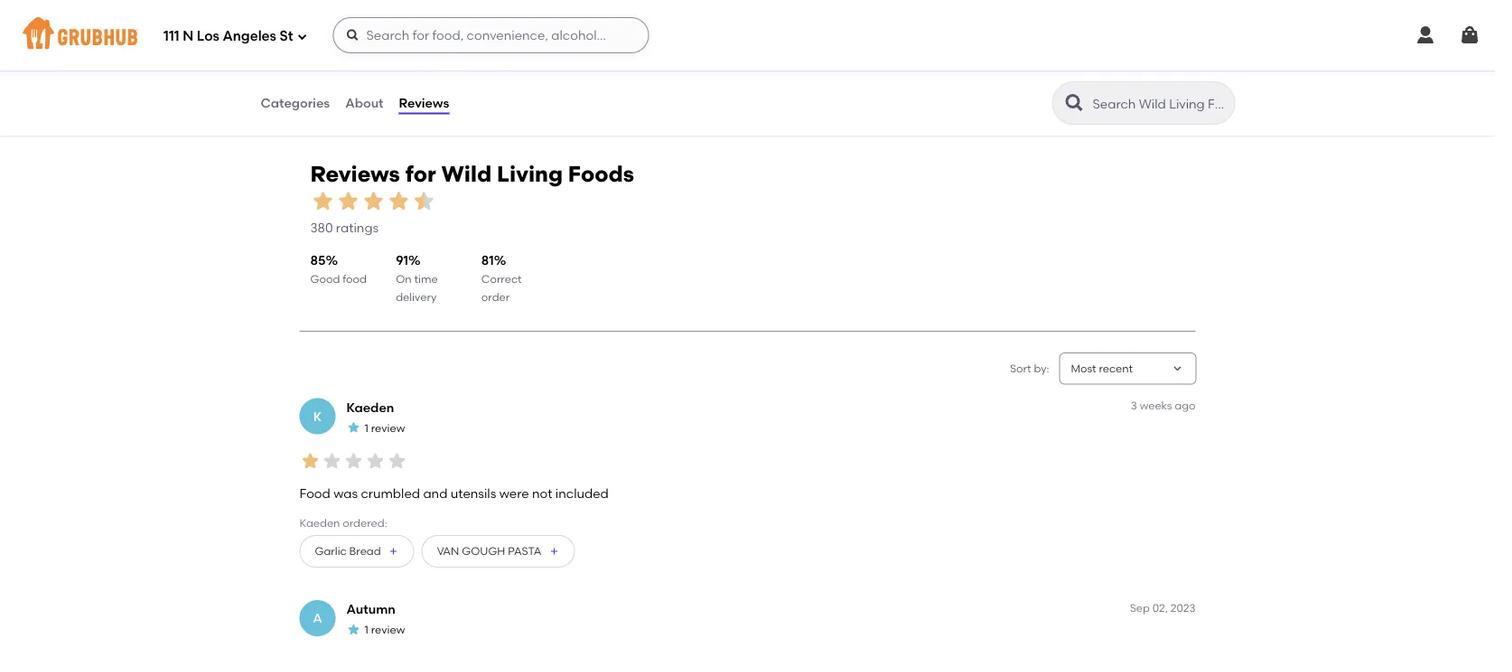 Task type: describe. For each thing, give the bounding box(es) containing it.
1 for kaeden
[[365, 422, 369, 435]]

was
[[334, 486, 358, 501]]

not
[[532, 486, 553, 501]]

min inside min 1.01 mi
[[320, 7, 340, 20]]

correct
[[482, 273, 522, 286]]

02,
[[1153, 602, 1168, 615]]

Search for food, convenience, alcohol... search field
[[333, 17, 649, 53]]

min 1.01 mi
[[286, 7, 340, 36]]

1.20
[[609, 23, 628, 36]]

sep 02, 2023
[[1130, 602, 1196, 615]]

about
[[345, 95, 384, 111]]

a
[[313, 611, 322, 626]]

ago
[[1175, 400, 1196, 413]]

caret down icon image
[[1171, 362, 1185, 376]]

utensils
[[451, 486, 496, 501]]

recent
[[1099, 362, 1133, 375]]

food
[[300, 486, 331, 501]]

1 review for kaeden
[[365, 422, 405, 435]]

living
[[497, 161, 563, 187]]

bread
[[349, 545, 381, 558]]

angeles
[[223, 28, 276, 44]]

and
[[423, 486, 448, 501]]

for
[[405, 161, 436, 187]]

review for kaeden
[[371, 422, 405, 435]]

good
[[310, 273, 340, 286]]

k
[[313, 409, 322, 424]]

81
[[482, 253, 494, 268]]

2023
[[1171, 602, 1196, 615]]

1 review for autumn
[[365, 624, 405, 637]]

los
[[197, 28, 219, 44]]

kaeden for kaeden
[[347, 400, 394, 415]]

crumbled
[[361, 486, 420, 501]]

0 horizontal spatial svg image
[[297, 31, 308, 42]]

sort
[[1010, 362, 1032, 375]]

kaeden for kaeden  ordered:
[[300, 517, 340, 530]]

111
[[164, 28, 180, 44]]

0 horizontal spatial svg image
[[346, 28, 360, 42]]

81 correct order
[[482, 253, 522, 304]]

reviews for reviews
[[399, 95, 449, 111]]

380 ratings
[[310, 220, 379, 236]]

time
[[414, 273, 438, 286]]

sort by:
[[1010, 362, 1050, 375]]

111 n los angeles st
[[164, 28, 293, 44]]

garlic bread button
[[300, 536, 415, 568]]

reviews for reviews for wild living foods
[[310, 161, 400, 187]]

wild
[[442, 161, 492, 187]]

garlic bread
[[315, 545, 381, 558]]



Task type: vqa. For each thing, say whether or not it's contained in the screenshot.
1649 ratings's Ratings
yes



Task type: locate. For each thing, give the bounding box(es) containing it.
1 1 review from the top
[[365, 422, 405, 435]]

review up crumbled
[[371, 422, 405, 435]]

mi right 1.01
[[307, 23, 320, 36]]

n
[[183, 28, 194, 44]]

ratings right 1649
[[521, 26, 564, 41]]

reviews inside button
[[399, 95, 449, 111]]

0 horizontal spatial kaeden
[[300, 517, 340, 530]]

2 plus icon image from the left
[[549, 546, 560, 557]]

sep
[[1130, 602, 1150, 615]]

review
[[371, 422, 405, 435], [371, 624, 405, 637]]

1 for autumn
[[365, 624, 369, 637]]

food
[[343, 273, 367, 286]]

0 vertical spatial ratings
[[521, 26, 564, 41]]

Search Wild Living Foods search field
[[1091, 95, 1230, 112]]

2 1 from the top
[[365, 624, 369, 637]]

380
[[310, 220, 333, 236]]

1 horizontal spatial svg image
[[1460, 24, 1481, 46]]

mi inside 5–15 min 1.20 mi
[[632, 23, 645, 36]]

kaeden down food
[[300, 517, 340, 530]]

most recent
[[1071, 362, 1133, 375]]

plus icon image for van gough pasta
[[549, 546, 560, 557]]

1 min from the left
[[320, 7, 340, 20]]

review down autumn
[[371, 624, 405, 637]]

included
[[556, 486, 609, 501]]

1 vertical spatial review
[[371, 624, 405, 637]]

gough
[[462, 545, 506, 558]]

2 review from the top
[[371, 624, 405, 637]]

0 vertical spatial 1
[[365, 422, 369, 435]]

0 horizontal spatial mi
[[307, 23, 320, 36]]

food was crumbled and utensils were not included
[[300, 486, 609, 501]]

0 horizontal spatial ratings
[[336, 220, 379, 236]]

5–15
[[609, 7, 632, 20]]

0 vertical spatial kaeden
[[347, 400, 394, 415]]

0 vertical spatial 1 review
[[365, 422, 405, 435]]

2 min from the left
[[634, 7, 654, 20]]

1 horizontal spatial plus icon image
[[549, 546, 560, 557]]

mi inside min 1.01 mi
[[307, 23, 320, 36]]

van gough pasta
[[437, 545, 542, 558]]

1 vertical spatial kaeden
[[300, 517, 340, 530]]

by:
[[1034, 362, 1050, 375]]

91
[[396, 253, 409, 268]]

van gough pasta button
[[422, 536, 575, 568]]

0 horizontal spatial plus icon image
[[388, 546, 399, 557]]

1 horizontal spatial ratings
[[521, 26, 564, 41]]

1 mi from the left
[[307, 23, 320, 36]]

85 good food
[[310, 253, 367, 286]]

about button
[[344, 70, 385, 136]]

kaeden  ordered:
[[300, 517, 387, 530]]

1 horizontal spatial svg image
[[1415, 24, 1437, 46]]

1 plus icon image from the left
[[388, 546, 399, 557]]

2 1 review from the top
[[365, 624, 405, 637]]

0 vertical spatial reviews
[[399, 95, 449, 111]]

1 horizontal spatial kaeden
[[347, 400, 394, 415]]

1
[[365, 422, 369, 435], [365, 624, 369, 637]]

85
[[310, 253, 326, 268]]

1 review up crumbled
[[365, 422, 405, 435]]

categories
[[261, 95, 330, 111]]

svg image
[[1460, 24, 1481, 46], [297, 31, 308, 42]]

ratings
[[521, 26, 564, 41], [336, 220, 379, 236]]

reviews
[[399, 95, 449, 111], [310, 161, 400, 187]]

foods
[[568, 161, 634, 187]]

ordered:
[[343, 517, 387, 530]]

1 vertical spatial reviews
[[310, 161, 400, 187]]

1 vertical spatial 1
[[365, 624, 369, 637]]

1 vertical spatial ratings
[[336, 220, 379, 236]]

1 review down autumn
[[365, 624, 405, 637]]

most
[[1071, 362, 1097, 375]]

1 vertical spatial 1 review
[[365, 624, 405, 637]]

kaeden
[[347, 400, 394, 415], [300, 517, 340, 530]]

min
[[320, 7, 340, 20], [634, 7, 654, 20]]

3 weeks ago
[[1131, 400, 1196, 413]]

reviews right about
[[399, 95, 449, 111]]

plus icon image right bread
[[388, 546, 399, 557]]

1 review from the top
[[371, 422, 405, 435]]

plus icon image for garlic bread
[[388, 546, 399, 557]]

st
[[280, 28, 293, 44]]

plus icon image inside garlic bread button
[[388, 546, 399, 557]]

plus icon image inside the van gough pasta button
[[549, 546, 560, 557]]

review for autumn
[[371, 624, 405, 637]]

ratings for 1649 ratings
[[521, 26, 564, 41]]

reviews up 380 ratings
[[310, 161, 400, 187]]

weeks
[[1140, 400, 1173, 413]]

reviews for wild living foods
[[310, 161, 634, 187]]

reviews button
[[398, 70, 450, 136]]

ratings right 380
[[336, 220, 379, 236]]

van
[[437, 545, 459, 558]]

pasta
[[508, 545, 542, 558]]

search icon image
[[1064, 92, 1086, 114]]

plus icon image
[[388, 546, 399, 557], [549, 546, 560, 557]]

garlic
[[315, 545, 347, 558]]

plus icon image right 'pasta'
[[549, 546, 560, 557]]

star icon image
[[491, 6, 506, 20], [506, 6, 520, 20], [520, 6, 535, 20], [535, 6, 549, 20], [549, 6, 564, 20], [310, 189, 336, 214], [336, 189, 361, 214], [361, 189, 386, 214], [386, 189, 412, 214], [412, 189, 437, 214], [412, 189, 437, 214], [347, 421, 361, 435], [300, 451, 321, 472], [321, 451, 343, 472], [343, 451, 365, 472], [365, 451, 386, 472], [386, 451, 408, 472], [347, 623, 361, 637]]

autumn
[[347, 602, 396, 617]]

1.01
[[286, 23, 303, 36]]

5–15 min 1.20 mi
[[609, 7, 654, 36]]

1649 ratings
[[492, 26, 564, 41]]

91 on time delivery
[[396, 253, 438, 304]]

on
[[396, 273, 412, 286]]

Sort by: field
[[1071, 361, 1133, 377]]

1 horizontal spatial min
[[634, 7, 654, 20]]

main navigation navigation
[[0, 0, 1496, 70]]

0 horizontal spatial min
[[320, 7, 340, 20]]

2 mi from the left
[[632, 23, 645, 36]]

order
[[482, 291, 510, 304]]

1 horizontal spatial mi
[[632, 23, 645, 36]]

3
[[1131, 400, 1138, 413]]

were
[[499, 486, 529, 501]]

ratings for 380 ratings
[[336, 220, 379, 236]]

1 review
[[365, 422, 405, 435], [365, 624, 405, 637]]

svg image
[[1415, 24, 1437, 46], [346, 28, 360, 42]]

mi right 1.20
[[632, 23, 645, 36]]

delivery
[[396, 291, 437, 304]]

mi
[[307, 23, 320, 36], [632, 23, 645, 36]]

0 vertical spatial review
[[371, 422, 405, 435]]

1 1 from the top
[[365, 422, 369, 435]]

1 right k
[[365, 422, 369, 435]]

1 down autumn
[[365, 624, 369, 637]]

1649
[[492, 26, 518, 41]]

kaeden right k
[[347, 400, 394, 415]]

min inside 5–15 min 1.20 mi
[[634, 7, 654, 20]]

categories button
[[260, 70, 331, 136]]



